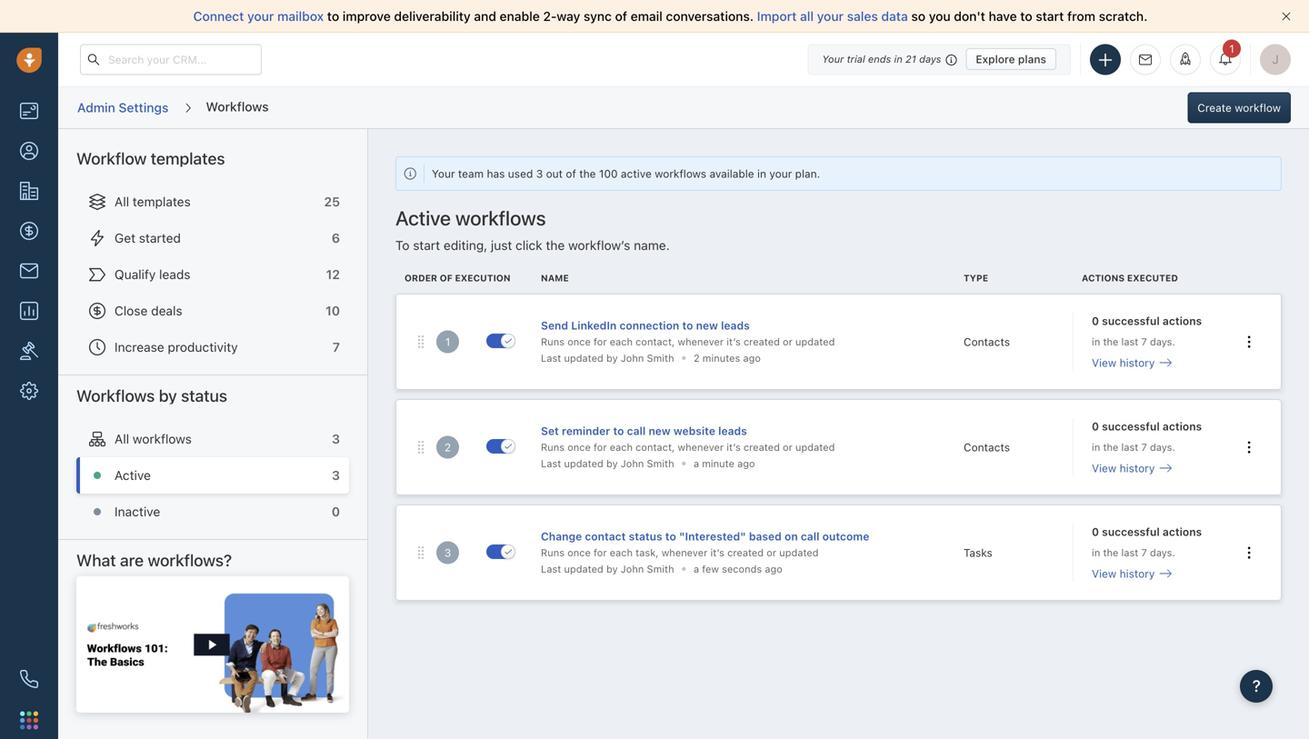 Task type: describe. For each thing, give the bounding box(es) containing it.
updated down linkedin
[[564, 352, 604, 364]]

used
[[508, 167, 533, 180]]

import
[[758, 9, 797, 24]]

updated inside send linkedin connection to new leads runs once for each contact, whenever it's created or updated
[[796, 336, 835, 348]]

your trial ends in 21 days
[[823, 53, 942, 65]]

updated inside "set reminder to call new website leads runs once for each contact, whenever it's created or updated"
[[796, 442, 835, 453]]

mailbox
[[277, 9, 324, 24]]

it's inside change contact status to "interested" based on call outcome runs once for each task, whenever it's created or updated
[[711, 547, 725, 559]]

productivity
[[168, 340, 238, 355]]

send linkedin connection to new leads link
[[541, 317, 946, 334]]

deliverability
[[394, 9, 471, 24]]

from
[[1068, 9, 1096, 24]]

started
[[139, 231, 181, 246]]

close
[[115, 303, 148, 318]]

editing,
[[444, 238, 488, 253]]

in for change contact status to "interested" based on call outcome
[[1093, 547, 1101, 559]]

3 for runs once for each task, whenever it's created or updated
[[445, 547, 451, 559]]

templates for workflow templates
[[151, 149, 225, 168]]

few
[[702, 563, 720, 575]]

type
[[964, 273, 989, 283]]

2 horizontal spatial your
[[818, 9, 844, 24]]

workflow
[[76, 149, 147, 168]]

"interested"
[[680, 530, 747, 543]]

in for set reminder to call new website leads
[[1093, 442, 1101, 453]]

plan.
[[796, 167, 821, 180]]

it's inside "set reminder to call new website leads runs once for each contact, whenever it's created or updated"
[[727, 442, 741, 453]]

0 successful actions in the last 7 days. for set reminder to call new website leads
[[1093, 420, 1203, 453]]

connect your mailbox link
[[193, 9, 327, 24]]

all templates
[[115, 194, 191, 209]]

actions
[[1083, 273, 1125, 283]]

connection
[[620, 319, 680, 332]]

get started
[[115, 231, 181, 246]]

2-
[[544, 9, 557, 24]]

deals
[[151, 303, 183, 318]]

move image for 3
[[415, 547, 428, 559]]

days. for send linkedin connection to new leads
[[1151, 336, 1176, 348]]

tasks
[[964, 547, 993, 559]]

don't
[[955, 9, 986, 24]]

successful for change contact status to "interested" based on call outcome
[[1103, 526, 1161, 538]]

to right have
[[1021, 9, 1033, 24]]

updated inside change contact status to "interested" based on call outcome runs once for each task, whenever it's created or updated
[[780, 547, 819, 559]]

all for all templates
[[115, 194, 129, 209]]

view for send linkedin connection to new leads
[[1093, 356, 1117, 369]]

qualify leads
[[115, 267, 191, 282]]

0 vertical spatial leads
[[159, 267, 191, 282]]

and
[[474, 9, 497, 24]]

days
[[920, 53, 942, 65]]

2 horizontal spatial workflows
[[655, 167, 707, 180]]

once inside change contact status to "interested" based on call outcome runs once for each task, whenever it's created or updated
[[568, 547, 591, 559]]

or inside change contact status to "interested" based on call outcome runs once for each task, whenever it's created or updated
[[767, 547, 777, 559]]

based
[[749, 530, 782, 543]]

0 horizontal spatial 1
[[445, 335, 451, 348]]

workflows for active
[[456, 206, 546, 230]]

or inside "set reminder to call new website leads runs once for each contact, whenever it's created or updated"
[[783, 442, 793, 453]]

smith for connection
[[647, 352, 675, 364]]

on
[[785, 530, 798, 543]]

runs inside send linkedin connection to new leads runs once for each contact, whenever it's created or updated
[[541, 336, 565, 348]]

created inside "set reminder to call new website leads runs once for each contact, whenever it's created or updated"
[[744, 442, 780, 453]]

explore plans
[[976, 53, 1047, 65]]

conversations.
[[666, 9, 754, 24]]

change contact status to "interested" based on call outcome link
[[541, 528, 946, 545]]

to for change contact status to "interested" based on call outcome runs once for each task, whenever it's created or updated
[[666, 530, 677, 543]]

name.
[[634, 238, 670, 253]]

set reminder to call new website leads runs once for each contact, whenever it's created or updated
[[541, 425, 835, 453]]

history for change contact status to "interested" based on call outcome
[[1120, 568, 1156, 580]]

workflow's
[[569, 238, 631, 253]]

team
[[458, 167, 484, 180]]

view history for change contact status to "interested" based on call outcome
[[1093, 568, 1156, 580]]

minute
[[702, 458, 735, 470]]

last for send
[[541, 352, 562, 364]]

active workflows to start editing, just click the workflow's name.
[[396, 206, 670, 253]]

out
[[546, 167, 563, 180]]

last updated by john smith for linkedin
[[541, 352, 675, 364]]

set reminder to call new website leads link
[[541, 423, 946, 439]]

your team has used 3 out of the 100 active workflows available in your plan.
[[432, 167, 821, 180]]

2 minutes ago
[[694, 352, 761, 364]]

Search your CRM... text field
[[80, 44, 262, 75]]

new for leads
[[697, 319, 719, 332]]

explore
[[976, 53, 1016, 65]]

actions for send linkedin connection to new leads
[[1163, 315, 1203, 327]]

tick image for send linkedin connection to new leads
[[505, 337, 512, 345]]

settings
[[119, 100, 169, 115]]

just
[[491, 238, 512, 253]]

inactive
[[115, 504, 160, 519]]

qualify
[[115, 267, 156, 282]]

1 horizontal spatial your
[[770, 167, 793, 180]]

order
[[405, 273, 438, 283]]

view history link for send linkedin connection to new leads
[[1093, 355, 1173, 371]]

change contact status to "interested" based on call outcome runs once for each task, whenever it's created or updated
[[541, 530, 870, 559]]

ends
[[869, 53, 892, 65]]

2 for 2 minutes ago
[[694, 352, 700, 364]]

outcome
[[823, 530, 870, 543]]

active
[[396, 206, 451, 230]]

smith for to
[[647, 458, 675, 470]]

updated down contact
[[564, 563, 604, 575]]

send linkedin connection to new leads runs once for each contact, whenever it's created or updated
[[541, 319, 835, 348]]

smith for status
[[647, 563, 675, 575]]

contact, inside "set reminder to call new website leads runs once for each contact, whenever it's created or updated"
[[636, 442, 675, 453]]

create
[[1198, 101, 1233, 114]]

status for contact
[[629, 530, 663, 543]]

the for change contact status to "interested" based on call outcome
[[1104, 547, 1119, 559]]

1 horizontal spatial start
[[1036, 9, 1065, 24]]

move image for 2
[[415, 441, 428, 454]]

history for send linkedin connection to new leads
[[1120, 356, 1156, 369]]

import all your sales data link
[[758, 9, 912, 24]]

sync
[[584, 9, 612, 24]]

workflows for all
[[133, 432, 192, 447]]

0 for change contact status to "interested" based on call outcome
[[1093, 526, 1100, 538]]

runs inside change contact status to "interested" based on call outcome runs once for each task, whenever it's created or updated
[[541, 547, 565, 559]]

0 successful actions in the last 7 days. for change contact status to "interested" based on call outcome
[[1093, 526, 1203, 559]]

whenever inside send linkedin connection to new leads runs once for each contact, whenever it's created or updated
[[678, 336, 724, 348]]

improve
[[343, 9, 391, 24]]

view history for send linkedin connection to new leads
[[1093, 356, 1156, 369]]

or inside send linkedin connection to new leads runs once for each contact, whenever it's created or updated
[[783, 336, 793, 348]]

what
[[76, 551, 116, 570]]

the for send linkedin connection to new leads
[[1104, 336, 1119, 348]]

reminder
[[562, 425, 611, 437]]

actions for change contact status to "interested" based on call outcome
[[1163, 526, 1203, 538]]

enable
[[500, 9, 540, 24]]

a minute ago
[[694, 458, 756, 470]]

successful for send linkedin connection to new leads
[[1103, 315, 1161, 327]]

name
[[541, 273, 569, 283]]

available
[[710, 167, 755, 180]]

each inside change contact status to "interested" based on call outcome runs once for each task, whenever it's created or updated
[[610, 547, 633, 559]]

0 vertical spatial 1
[[1230, 42, 1235, 55]]

created inside send linkedin connection to new leads runs once for each contact, whenever it's created or updated
[[744, 336, 780, 348]]

last for change
[[541, 563, 562, 575]]

successful for set reminder to call new website leads
[[1103, 420, 1161, 433]]

website
[[674, 425, 716, 437]]

click
[[516, 238, 543, 253]]

7 for send linkedin connection to new leads
[[1142, 336, 1148, 348]]

0 for set reminder to call new website leads
[[1093, 420, 1100, 433]]

view history for set reminder to call new website leads
[[1093, 462, 1156, 475]]

1 link
[[1211, 40, 1242, 75]]

by for 1
[[607, 352, 618, 364]]

status for by
[[181, 386, 228, 406]]

last for set
[[541, 458, 562, 470]]

last updated by john smith for contact
[[541, 563, 675, 575]]

a for new
[[694, 458, 700, 470]]

a for "interested"
[[694, 563, 700, 575]]

seconds
[[722, 563, 762, 575]]

for inside send linkedin connection to new leads runs once for each contact, whenever it's created or updated
[[594, 336, 607, 348]]

explore plans link
[[966, 48, 1057, 70]]

freshworks switcher image
[[20, 712, 38, 730]]

100
[[599, 167, 618, 180]]

admin settings
[[77, 100, 169, 115]]



Task type: vqa. For each thing, say whether or not it's contained in the screenshot.
"IN" for Your trial ends in 21 days
no



Task type: locate. For each thing, give the bounding box(es) containing it.
created down "change contact status to "interested" based on call outcome" link
[[728, 547, 764, 559]]

created inside change contact status to "interested" based on call outcome runs once for each task, whenever it's created or updated
[[728, 547, 764, 559]]

the inside active workflows to start editing, just click the workflow's name.
[[546, 238, 565, 253]]

last for set reminder to call new website leads
[[1122, 442, 1139, 453]]

2 vertical spatial last
[[541, 563, 562, 575]]

trial
[[847, 53, 866, 65]]

by down linkedin
[[607, 352, 618, 364]]

days. for set reminder to call new website leads
[[1151, 442, 1176, 453]]

0 vertical spatial contact,
[[636, 336, 675, 348]]

3 view history link from the top
[[1093, 566, 1173, 582]]

last
[[541, 352, 562, 364], [541, 458, 562, 470], [541, 563, 562, 575]]

0 vertical spatial history
[[1120, 356, 1156, 369]]

1 vertical spatial runs
[[541, 442, 565, 453]]

john down "set reminder to call new website leads runs once for each contact, whenever it's created or updated"
[[621, 458, 644, 470]]

3 each from the top
[[610, 547, 633, 559]]

0 horizontal spatial 3
[[332, 432, 340, 447]]

1 vertical spatial last updated by john smith
[[541, 458, 675, 470]]

by down reminder
[[607, 458, 618, 470]]

change
[[541, 530, 582, 543]]

templates up "all templates"
[[151, 149, 225, 168]]

view for set reminder to call new website leads
[[1093, 462, 1117, 475]]

0 vertical spatial successful
[[1103, 315, 1161, 327]]

6
[[332, 231, 340, 246]]

leads up a minute ago
[[719, 425, 748, 437]]

once down change
[[568, 547, 591, 559]]

updated
[[796, 336, 835, 348], [564, 352, 604, 364], [796, 442, 835, 453], [564, 458, 604, 470], [780, 547, 819, 559], [564, 563, 604, 575]]

runs down set on the left bottom of page
[[541, 442, 565, 453]]

2 view history from the top
[[1093, 462, 1156, 475]]

1 vertical spatial last
[[541, 458, 562, 470]]

by for 3
[[607, 563, 618, 575]]

created
[[744, 336, 780, 348], [744, 442, 780, 453], [728, 547, 764, 559]]

whenever down website
[[678, 442, 724, 453]]

leads up deals
[[159, 267, 191, 282]]

by down contact
[[607, 563, 618, 575]]

view history link
[[1093, 355, 1173, 371], [1093, 460, 1173, 477], [1093, 566, 1173, 582]]

2 last from the top
[[541, 458, 562, 470]]

workflows for workflows
[[206, 99, 269, 114]]

runs
[[541, 336, 565, 348], [541, 442, 565, 453], [541, 547, 565, 559]]

templates
[[151, 149, 225, 168], [133, 194, 191, 209]]

or down send linkedin connection to new leads link
[[783, 336, 793, 348]]

ago right seconds
[[765, 563, 783, 575]]

1 horizontal spatial call
[[801, 530, 820, 543]]

contact,
[[636, 336, 675, 348], [636, 442, 675, 453]]

7 for change contact status to "interested" based on call outcome
[[1142, 547, 1148, 559]]

of
[[440, 273, 453, 283]]

2 contact, from the top
[[636, 442, 675, 453]]

leads up 2 minutes ago
[[721, 319, 750, 332]]

3 view from the top
[[1093, 568, 1117, 580]]

0 vertical spatial move image
[[415, 441, 428, 454]]

are
[[120, 551, 144, 570]]

3 0 successful actions in the last 7 days. from the top
[[1093, 526, 1203, 559]]

2 vertical spatial view history link
[[1093, 566, 1173, 582]]

0 horizontal spatial new
[[649, 425, 671, 437]]

your left team
[[432, 167, 455, 180]]

2 vertical spatial john
[[621, 563, 644, 575]]

admin
[[77, 100, 115, 115]]

templates up started
[[133, 194, 191, 209]]

7 for set reminder to call new website leads
[[1142, 442, 1148, 453]]

0 horizontal spatial of
[[566, 167, 577, 180]]

workflows by status
[[76, 386, 228, 406]]

whenever
[[678, 336, 724, 348], [678, 442, 724, 453], [662, 547, 708, 559]]

close deals
[[115, 303, 183, 318]]

to
[[396, 238, 410, 253]]

ago right "minute" in the bottom right of the page
[[738, 458, 756, 470]]

john for to
[[621, 458, 644, 470]]

your right 'all'
[[818, 9, 844, 24]]

1 all from the top
[[115, 194, 129, 209]]

ago for set reminder to call new website leads
[[738, 458, 756, 470]]

scratch.
[[1100, 9, 1148, 24]]

to inside change contact status to "interested" based on call outcome runs once for each task, whenever it's created or updated
[[666, 530, 677, 543]]

1 vertical spatial templates
[[133, 194, 191, 209]]

contacts for set reminder to call new website leads
[[964, 441, 1011, 454]]

1 vertical spatial contact,
[[636, 442, 675, 453]]

by
[[607, 352, 618, 364], [159, 386, 177, 406], [607, 458, 618, 470], [607, 563, 618, 575]]

1 vertical spatial all
[[115, 432, 129, 447]]

each inside send linkedin connection to new leads runs once for each contact, whenever it's created or updated
[[610, 336, 633, 348]]

last down set on the left bottom of page
[[541, 458, 562, 470]]

1 contact, from the top
[[636, 336, 675, 348]]

connect your mailbox to improve deliverability and enable 2-way sync of email conversations. import all your sales data so you don't have to start from scratch.
[[193, 9, 1148, 24]]

each down linkedin
[[610, 336, 633, 348]]

0 vertical spatial templates
[[151, 149, 225, 168]]

0 vertical spatial view history link
[[1093, 355, 1173, 371]]

for down contact
[[594, 547, 607, 559]]

runs down change
[[541, 547, 565, 559]]

in
[[895, 53, 903, 65], [758, 167, 767, 180], [1093, 336, 1101, 348], [1093, 442, 1101, 453], [1093, 547, 1101, 559]]

0 vertical spatial whenever
[[678, 336, 724, 348]]

1 vertical spatial view
[[1093, 462, 1117, 475]]

1 horizontal spatial 3
[[445, 547, 451, 559]]

to left "interested"
[[666, 530, 677, 543]]

for down reminder
[[594, 442, 607, 453]]

0 vertical spatial each
[[610, 336, 633, 348]]

contacts for send linkedin connection to new leads
[[964, 335, 1011, 348]]

1 once from the top
[[568, 336, 591, 348]]

whenever inside "set reminder to call new website leads runs once for each contact, whenever it's created or updated"
[[678, 442, 724, 453]]

0 vertical spatial call
[[627, 425, 646, 437]]

0 vertical spatial last updated by john smith
[[541, 352, 675, 364]]

to inside "set reminder to call new website leads runs once for each contact, whenever it's created or updated"
[[614, 425, 624, 437]]

leads inside "set reminder to call new website leads runs once for each contact, whenever it's created or updated"
[[719, 425, 748, 437]]

call right reminder
[[627, 425, 646, 437]]

workflows down the increase
[[76, 386, 155, 406]]

0 vertical spatial days.
[[1151, 336, 1176, 348]]

0 vertical spatial last
[[541, 352, 562, 364]]

whenever inside change contact status to "interested" based on call outcome runs once for each task, whenever it's created or updated
[[662, 547, 708, 559]]

2 vertical spatial view
[[1093, 568, 1117, 580]]

2 actions from the top
[[1163, 420, 1203, 433]]

once down linkedin
[[568, 336, 591, 348]]

all workflows
[[115, 432, 192, 447]]

1 move image from the top
[[415, 441, 428, 454]]

workflows for workflows by status
[[76, 386, 155, 406]]

new for website
[[649, 425, 671, 437]]

for inside "set reminder to call new website leads runs once for each contact, whenever it's created or updated"
[[594, 442, 607, 453]]

status down productivity
[[181, 386, 228, 406]]

john for connection
[[621, 352, 644, 364]]

0 successful actions in the last 7 days.
[[1093, 315, 1203, 348], [1093, 420, 1203, 453], [1093, 526, 1203, 559]]

properties image
[[20, 342, 38, 360]]

templates for all templates
[[133, 194, 191, 209]]

new left website
[[649, 425, 671, 437]]

set
[[541, 425, 559, 437]]

0 vertical spatial last
[[1122, 336, 1139, 348]]

1 contacts from the top
[[964, 335, 1011, 348]]

it's up 2 minutes ago
[[727, 336, 741, 348]]

status inside change contact status to "interested" based on call outcome runs once for each task, whenever it's created or updated
[[629, 530, 663, 543]]

0 vertical spatial ago
[[744, 352, 761, 364]]

0 horizontal spatial 2
[[445, 441, 451, 454]]

1 vertical spatial created
[[744, 442, 780, 453]]

last updated by john smith down reminder
[[541, 458, 675, 470]]

created down 'set reminder to call new website leads' link
[[744, 442, 780, 453]]

last updated by john smith for reminder
[[541, 458, 675, 470]]

0 vertical spatial view
[[1093, 356, 1117, 369]]

1 vertical spatial workflows
[[76, 386, 155, 406]]

your left mailbox
[[247, 9, 274, 24]]

0 vertical spatial workflows
[[655, 167, 707, 180]]

leads inside send linkedin connection to new leads runs once for each contact, whenever it's created or updated
[[721, 319, 750, 332]]

task,
[[636, 547, 659, 559]]

whenever up minutes
[[678, 336, 724, 348]]

updated down 'set reminder to call new website leads' link
[[796, 442, 835, 453]]

call inside change contact status to "interested" based on call outcome runs once for each task, whenever it's created or updated
[[801, 530, 820, 543]]

1 history from the top
[[1120, 356, 1156, 369]]

1 horizontal spatial 2
[[694, 352, 700, 364]]

0 horizontal spatial your
[[432, 167, 455, 180]]

of
[[615, 9, 628, 24], [566, 167, 577, 180]]

0 vertical spatial it's
[[727, 336, 741, 348]]

3 days. from the top
[[1151, 547, 1176, 559]]

executed
[[1128, 273, 1179, 283]]

data
[[882, 9, 909, 24]]

0 horizontal spatial your
[[247, 9, 274, 24]]

active
[[621, 167, 652, 180]]

to right connection
[[683, 319, 694, 332]]

0 vertical spatial runs
[[541, 336, 565, 348]]

1 vertical spatial it's
[[727, 442, 741, 453]]

0 horizontal spatial status
[[181, 386, 228, 406]]

3 last from the top
[[541, 563, 562, 575]]

1 days. from the top
[[1151, 336, 1176, 348]]

tick image for set reminder to call new website leads
[[505, 443, 512, 450]]

plans
[[1019, 53, 1047, 65]]

2 for from the top
[[594, 442, 607, 453]]

0 vertical spatial for
[[594, 336, 607, 348]]

1 horizontal spatial 1
[[1230, 42, 1235, 55]]

your left trial
[[823, 53, 845, 65]]

2 all from the top
[[115, 432, 129, 447]]

last updated by john smith down contact
[[541, 563, 675, 575]]

what are workflows?
[[76, 551, 232, 570]]

1 vertical spatial leads
[[721, 319, 750, 332]]

workflows down workflows by status
[[133, 432, 192, 447]]

new inside send linkedin connection to new leads runs once for each contact, whenever it's created or updated
[[697, 319, 719, 332]]

days. for change contact status to "interested" based on call outcome
[[1151, 547, 1176, 559]]

once inside "set reminder to call new website leads runs once for each contact, whenever it's created or updated"
[[568, 442, 591, 453]]

actions for set reminder to call new website leads
[[1163, 420, 1203, 433]]

3 smith from the top
[[647, 563, 675, 575]]

all up get
[[115, 194, 129, 209]]

view history link for set reminder to call new website leads
[[1093, 460, 1173, 477]]

1 0 successful actions in the last 7 days. from the top
[[1093, 315, 1203, 348]]

3 actions from the top
[[1163, 526, 1203, 538]]

to for connect your mailbox to improve deliverability and enable 2-way sync of email conversations. import all your sales data so you don't have to start from scratch.
[[327, 9, 339, 24]]

ago
[[744, 352, 761, 364], [738, 458, 756, 470], [765, 563, 783, 575]]

email
[[631, 9, 663, 24]]

by up all workflows
[[159, 386, 177, 406]]

smith down task,
[[647, 563, 675, 575]]

2 for 2
[[445, 441, 451, 454]]

to for send linkedin connection to new leads runs once for each contact, whenever it's created or updated
[[683, 319, 694, 332]]

1 last from the top
[[541, 352, 562, 364]]

each inside "set reminder to call new website leads runs once for each contact, whenever it's created or updated"
[[610, 442, 633, 453]]

or
[[783, 336, 793, 348], [783, 442, 793, 453], [767, 547, 777, 559]]

once inside send linkedin connection to new leads runs once for each contact, whenever it's created or updated
[[568, 336, 591, 348]]

move image
[[415, 336, 428, 348]]

1 horizontal spatial your
[[823, 53, 845, 65]]

1 vertical spatial of
[[566, 167, 577, 180]]

by for 2
[[607, 458, 618, 470]]

call
[[627, 425, 646, 437], [801, 530, 820, 543]]

1 vertical spatial status
[[629, 530, 663, 543]]

1 successful from the top
[[1103, 315, 1161, 327]]

smith down connection
[[647, 352, 675, 364]]

view
[[1093, 356, 1117, 369], [1093, 462, 1117, 475], [1093, 568, 1117, 580]]

2 vertical spatial actions
[[1163, 526, 1203, 538]]

3 for from the top
[[594, 547, 607, 559]]

ago for send linkedin connection to new leads
[[744, 352, 761, 364]]

admin settings link
[[76, 94, 170, 122]]

1 each from the top
[[610, 336, 633, 348]]

smith down "set reminder to call new website leads runs once for each contact, whenever it's created or updated"
[[647, 458, 675, 470]]

12
[[326, 267, 340, 282]]

start inside active workflows to start editing, just click the workflow's name.
[[413, 238, 440, 253]]

it's inside send linkedin connection to new leads runs once for each contact, whenever it's created or updated
[[727, 336, 741, 348]]

a few seconds ago
[[694, 563, 783, 575]]

1 vertical spatial each
[[610, 442, 633, 453]]

updated down reminder
[[564, 458, 604, 470]]

your for your team has used 3 out of the 100 active workflows available in your plan.
[[432, 167, 455, 180]]

1 a from the top
[[694, 458, 700, 470]]

1 vertical spatial your
[[432, 167, 455, 180]]

john for status
[[621, 563, 644, 575]]

contact, inside send linkedin connection to new leads runs once for each contact, whenever it's created or updated
[[636, 336, 675, 348]]

1 vertical spatial or
[[783, 442, 793, 453]]

0 horizontal spatial start
[[413, 238, 440, 253]]

1 vertical spatial whenever
[[678, 442, 724, 453]]

3
[[536, 167, 543, 180], [332, 432, 340, 447], [445, 547, 451, 559]]

2 vertical spatial last
[[1122, 547, 1139, 559]]

workflow templates
[[76, 149, 225, 168]]

1 vertical spatial last
[[1122, 442, 1139, 453]]

tick image for change contact status to "interested" based on call outcome
[[505, 548, 512, 556]]

has
[[487, 167, 505, 180]]

tick image
[[505, 337, 512, 345], [505, 443, 512, 450], [505, 548, 512, 556]]

1 vertical spatial a
[[694, 563, 700, 575]]

start right "to"
[[413, 238, 440, 253]]

0 vertical spatial a
[[694, 458, 700, 470]]

2 vertical spatial last updated by john smith
[[541, 563, 675, 575]]

1 vertical spatial john
[[621, 458, 644, 470]]

2 vertical spatial 3
[[445, 547, 451, 559]]

in for send linkedin connection to new leads
[[1093, 336, 1101, 348]]

3 for 0
[[332, 432, 340, 447]]

0 vertical spatial tick image
[[505, 337, 512, 345]]

call right on at the right
[[801, 530, 820, 543]]

0 for send linkedin connection to new leads
[[1093, 315, 1100, 327]]

1 tick image from the top
[[505, 337, 512, 345]]

1 actions from the top
[[1163, 315, 1203, 327]]

minutes
[[703, 352, 741, 364]]

last down change
[[541, 563, 562, 575]]

1 view from the top
[[1093, 356, 1117, 369]]

2 vertical spatial days.
[[1151, 547, 1176, 559]]

2 last from the top
[[1122, 442, 1139, 453]]

it's up a minute ago
[[727, 442, 741, 453]]

3 last updated by john smith from the top
[[541, 563, 675, 575]]

2 view history link from the top
[[1093, 460, 1173, 477]]

last updated by john smith down linkedin
[[541, 352, 675, 364]]

whenever up few
[[662, 547, 708, 559]]

get
[[115, 231, 136, 246]]

of right sync
[[615, 9, 628, 24]]

workflows up 'just'
[[456, 206, 546, 230]]

new inside "set reminder to call new website leads runs once for each contact, whenever it's created or updated"
[[649, 425, 671, 437]]

2 each from the top
[[610, 442, 633, 453]]

your for your trial ends in 21 days
[[823, 53, 845, 65]]

1 vertical spatial 3
[[332, 432, 340, 447]]

contact, down connection
[[636, 336, 675, 348]]

successful
[[1103, 315, 1161, 327], [1103, 420, 1161, 433], [1103, 526, 1161, 538]]

1 vertical spatial view history link
[[1093, 460, 1173, 477]]

3 history from the top
[[1120, 568, 1156, 580]]

1 horizontal spatial of
[[615, 9, 628, 24]]

to right mailbox
[[327, 9, 339, 24]]

2 contacts from the top
[[964, 441, 1011, 454]]

the for set reminder to call new website leads
[[1104, 442, 1119, 453]]

2 view from the top
[[1093, 462, 1117, 475]]

2 0 successful actions in the last 7 days. from the top
[[1093, 420, 1203, 453]]

2 vertical spatial runs
[[541, 547, 565, 559]]

all for all workflows
[[115, 432, 129, 447]]

order of execution
[[405, 273, 511, 283]]

2 vertical spatial it's
[[711, 547, 725, 559]]

john down task,
[[621, 563, 644, 575]]

2 vertical spatial ago
[[765, 563, 783, 575]]

25
[[324, 194, 340, 209]]

2 vertical spatial once
[[568, 547, 591, 559]]

0 vertical spatial 3
[[536, 167, 543, 180]]

what's new image
[[1180, 52, 1193, 65]]

updated down on at the right
[[780, 547, 819, 559]]

once down reminder
[[568, 442, 591, 453]]

you
[[930, 9, 951, 24]]

3 once from the top
[[568, 547, 591, 559]]

a left "minute" in the bottom right of the page
[[694, 458, 700, 470]]

connect
[[193, 9, 244, 24]]

john
[[621, 352, 644, 364], [621, 458, 644, 470], [621, 563, 644, 575]]

create workflow link
[[1188, 92, 1292, 123]]

close image
[[1283, 12, 1292, 21]]

new up minutes
[[697, 319, 719, 332]]

1 vertical spatial smith
[[647, 458, 675, 470]]

call inside "set reminder to call new website leads runs once for each contact, whenever it's created or updated"
[[627, 425, 646, 437]]

workflows
[[655, 167, 707, 180], [456, 206, 546, 230], [133, 432, 192, 447]]

contact
[[585, 530, 626, 543]]

a left few
[[694, 563, 700, 575]]

0 vertical spatial new
[[697, 319, 719, 332]]

updated down send linkedin connection to new leads link
[[796, 336, 835, 348]]

execution
[[455, 273, 511, 283]]

2 days. from the top
[[1151, 442, 1176, 453]]

1 vertical spatial view history
[[1093, 462, 1156, 475]]

2 horizontal spatial 3
[[536, 167, 543, 180]]

3 view history from the top
[[1093, 568, 1156, 580]]

to right reminder
[[614, 425, 624, 437]]

phone image
[[20, 670, 38, 689]]

1 smith from the top
[[647, 352, 675, 364]]

1 vertical spatial successful
[[1103, 420, 1161, 433]]

1 john from the top
[[621, 352, 644, 364]]

1 vertical spatial ago
[[738, 458, 756, 470]]

workflows down search your crm... "text field"
[[206, 99, 269, 114]]

workflows inside active workflows to start editing, just click the workflow's name.
[[456, 206, 546, 230]]

0 vertical spatial start
[[1036, 9, 1065, 24]]

2 john from the top
[[621, 458, 644, 470]]

1 vertical spatial once
[[568, 442, 591, 453]]

workflows?
[[148, 551, 232, 570]]

1 horizontal spatial workflows
[[456, 206, 546, 230]]

for down linkedin
[[594, 336, 607, 348]]

to inside send linkedin connection to new leads runs once for each contact, whenever it's created or updated
[[683, 319, 694, 332]]

3 last from the top
[[1122, 547, 1139, 559]]

runs inside "set reminder to call new website leads runs once for each contact, whenever it's created or updated"
[[541, 442, 565, 453]]

workflows right "active"
[[655, 167, 707, 180]]

1 vertical spatial history
[[1120, 462, 1156, 475]]

0 horizontal spatial workflows
[[133, 432, 192, 447]]

view history link for change contact status to "interested" based on call outcome
[[1093, 566, 1173, 582]]

last for send linkedin connection to new leads
[[1122, 336, 1139, 348]]

send
[[541, 319, 569, 332]]

2 a from the top
[[694, 563, 700, 575]]

0 vertical spatial status
[[181, 386, 228, 406]]

last
[[1122, 336, 1139, 348], [1122, 442, 1139, 453], [1122, 547, 1139, 559]]

2 history from the top
[[1120, 462, 1156, 475]]

2 vertical spatial tick image
[[505, 548, 512, 556]]

2 vertical spatial view history
[[1093, 568, 1156, 580]]

history for set reminder to call new website leads
[[1120, 462, 1156, 475]]

create workflow
[[1198, 101, 1282, 114]]

workflow
[[1236, 101, 1282, 114]]

3 runs from the top
[[541, 547, 565, 559]]

10
[[326, 303, 340, 318]]

last for change contact status to "interested" based on call outcome
[[1122, 547, 1139, 559]]

your
[[823, 53, 845, 65], [432, 167, 455, 180]]

1 vertical spatial new
[[649, 425, 671, 437]]

all
[[801, 9, 814, 24]]

1 view history from the top
[[1093, 356, 1156, 369]]

2 vertical spatial workflows
[[133, 432, 192, 447]]

last down send
[[541, 352, 562, 364]]

actions executed
[[1083, 273, 1179, 283]]

1 right what's new "icon"
[[1230, 42, 1235, 55]]

1 for from the top
[[594, 336, 607, 348]]

contact, down website
[[636, 442, 675, 453]]

1 right move image
[[445, 335, 451, 348]]

0 successful actions in the last 7 days. for send linkedin connection to new leads
[[1093, 315, 1203, 348]]

or down "based"
[[767, 547, 777, 559]]

each down reminder
[[610, 442, 633, 453]]

1 view history link from the top
[[1093, 355, 1173, 371]]

2 vertical spatial for
[[594, 547, 607, 559]]

0 vertical spatial your
[[823, 53, 845, 65]]

move image
[[415, 441, 428, 454], [415, 547, 428, 559]]

2 successful from the top
[[1103, 420, 1161, 433]]

0 vertical spatial of
[[615, 9, 628, 24]]

for
[[594, 336, 607, 348], [594, 442, 607, 453], [594, 547, 607, 559]]

1 vertical spatial contacts
[[964, 441, 1011, 454]]

0 vertical spatial john
[[621, 352, 644, 364]]

3 successful from the top
[[1103, 526, 1161, 538]]

7
[[1142, 336, 1148, 348], [333, 340, 340, 355], [1142, 442, 1148, 453], [1142, 547, 1148, 559]]

2 vertical spatial 0 successful actions in the last 7 days.
[[1093, 526, 1203, 559]]

phone element
[[11, 661, 47, 698]]

3 tick image from the top
[[505, 548, 512, 556]]

runs down send
[[541, 336, 565, 348]]

john down connection
[[621, 352, 644, 364]]

2 runs from the top
[[541, 442, 565, 453]]

1 vertical spatial 1
[[445, 335, 451, 348]]

created down send linkedin connection to new leads link
[[744, 336, 780, 348]]

2 vertical spatial created
[[728, 547, 764, 559]]

2 tick image from the top
[[505, 443, 512, 450]]

1 runs from the top
[[541, 336, 565, 348]]

of right out
[[566, 167, 577, 180]]

have
[[989, 9, 1018, 24]]

3 john from the top
[[621, 563, 644, 575]]

or down 'set reminder to call new website leads' link
[[783, 442, 793, 453]]

sales
[[848, 9, 879, 24]]

0 vertical spatial once
[[568, 336, 591, 348]]

status up task,
[[629, 530, 663, 543]]

your left plan.
[[770, 167, 793, 180]]

contacts
[[964, 335, 1011, 348], [964, 441, 1011, 454]]

increase productivity
[[115, 340, 238, 355]]

2 once from the top
[[568, 442, 591, 453]]

view for change contact status to "interested" based on call outcome
[[1093, 568, 1117, 580]]

for inside change contact status to "interested" based on call outcome runs once for each task, whenever it's created or updated
[[594, 547, 607, 559]]

21
[[906, 53, 917, 65]]

ago right minutes
[[744, 352, 761, 364]]

start left from
[[1036, 9, 1065, 24]]

2 vertical spatial each
[[610, 547, 633, 559]]

it's down "interested"
[[711, 547, 725, 559]]

each down contact
[[610, 547, 633, 559]]

1 last from the top
[[1122, 336, 1139, 348]]

2 smith from the top
[[647, 458, 675, 470]]

smith
[[647, 352, 675, 364], [647, 458, 675, 470], [647, 563, 675, 575]]

2 last updated by john smith from the top
[[541, 458, 675, 470]]

1 last updated by john smith from the top
[[541, 352, 675, 364]]

all down workflows by status
[[115, 432, 129, 447]]

2 move image from the top
[[415, 547, 428, 559]]



